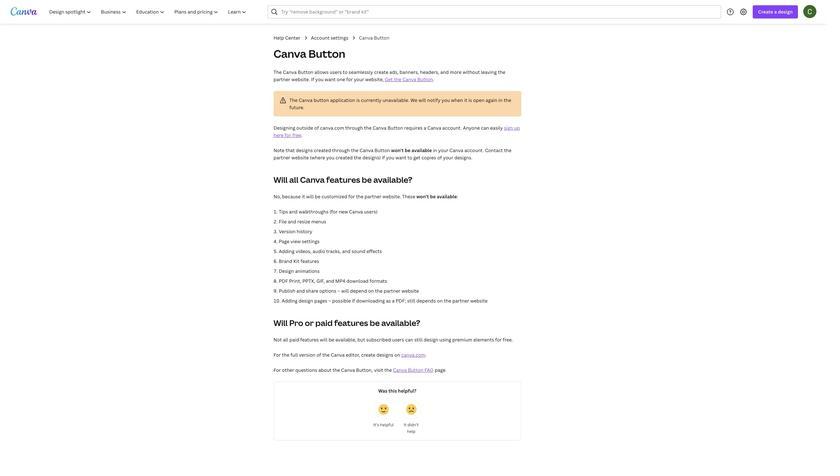 Task type: locate. For each thing, give the bounding box(es) containing it.
note that designs created through the canva button won't be available
[[274, 147, 432, 154]]

a right as
[[392, 298, 395, 304]]

partner
[[274, 76, 291, 83], [274, 155, 291, 161], [365, 194, 382, 200], [384, 288, 401, 294], [453, 298, 469, 304]]

if
[[382, 155, 385, 161], [352, 298, 355, 304]]

adding for adding videos, audio tracks, and sound effects
[[279, 248, 295, 255]]

1 horizontal spatial account.
[[465, 147, 484, 154]]

Try "remove background" or "brand kit" search field
[[281, 6, 717, 18]]

1 vertical spatial .
[[301, 132, 303, 138]]

.
[[433, 76, 434, 83], [301, 132, 303, 138], [426, 352, 427, 358]]

or
[[305, 318, 314, 329]]

a inside create a design "dropdown button"
[[775, 9, 777, 15]]

create up website,
[[374, 69, 389, 75]]

settings
[[331, 35, 349, 41], [302, 239, 320, 245]]

will for will all canva features be available?
[[274, 174, 288, 185]]

is left currently
[[357, 97, 360, 103]]

get
[[414, 155, 421, 161]]

account.
[[443, 125, 462, 131], [465, 147, 484, 154]]

1 vertical spatial in
[[433, 147, 437, 154]]

for
[[274, 352, 281, 358], [274, 367, 281, 374]]

designs down subscribed
[[377, 352, 394, 358]]

a right requires
[[424, 125, 427, 131]]

0 vertical spatial will
[[274, 174, 288, 185]]

the inside 'the canva button application is currently unavailable. we will notify you when it is open again in the future.'
[[290, 97, 298, 103]]

all for paid
[[283, 337, 288, 343]]

canva.com right outside
[[320, 125, 344, 131]]

banners,
[[400, 69, 419, 75]]

1 vertical spatial of
[[438, 155, 442, 161]]

to up one
[[343, 69, 348, 75]]

0 vertical spatial canva button
[[359, 35, 390, 41]]

can up canva.com link on the bottom
[[406, 337, 414, 343]]

and left sound
[[342, 248, 351, 255]]

it's
[[374, 423, 379, 428]]

canva inside 'the canva button application is currently unavailable. we will notify you when it is open again in the future.'
[[299, 97, 313, 103]]

0 vertical spatial account.
[[443, 125, 462, 131]]

account. up designs.
[[465, 147, 484, 154]]

0 vertical spatial in
[[499, 97, 503, 103]]

2 vertical spatial .
[[426, 352, 427, 358]]

features up available,
[[334, 318, 368, 329]]

0 horizontal spatial designs
[[296, 147, 313, 154]]

on down not all paid features will be available, but subscribed users can still design using premium elements for free.
[[395, 352, 400, 358]]

website.
[[292, 76, 310, 83], [383, 194, 401, 200]]

the right "again"
[[504, 97, 511, 103]]

version history
[[279, 229, 313, 235]]

canva.com up canva button faq link
[[402, 352, 426, 358]]

note
[[274, 147, 285, 154]]

1 horizontal spatial if
[[382, 155, 385, 161]]

0 vertical spatial canva.com
[[320, 125, 344, 131]]

through up note that designs created through the canva button won't be available
[[345, 125, 363, 131]]

the inside the canva button allows users to seamlessly create ads, banners, headers, and more without leaving the partner website. if you want one for your website,
[[498, 69, 506, 75]]

0 vertical spatial still
[[407, 298, 416, 304]]

of
[[315, 125, 319, 131], [438, 155, 442, 161], [317, 352, 321, 358]]

animations
[[295, 268, 320, 275]]

adding
[[279, 248, 295, 255], [282, 298, 298, 304]]

for
[[346, 76, 353, 83], [285, 132, 291, 138], [349, 194, 355, 200], [496, 337, 502, 343]]

1 will from the top
[[274, 174, 288, 185]]

0 vertical spatial website
[[292, 155, 309, 161]]

created
[[314, 147, 331, 154], [336, 155, 353, 161]]

0 horizontal spatial the
[[274, 69, 282, 75]]

a right create
[[775, 9, 777, 15]]

1 for from the top
[[274, 352, 281, 358]]

0 vertical spatial of
[[315, 125, 319, 131]]

the up about on the left bottom
[[322, 352, 330, 358]]

canva
[[359, 35, 373, 41], [274, 47, 307, 61], [283, 69, 297, 75], [403, 76, 417, 83], [299, 97, 313, 103], [373, 125, 387, 131], [428, 125, 442, 131], [360, 147, 374, 154], [450, 147, 464, 154], [300, 174, 325, 185], [349, 209, 363, 215], [331, 352, 345, 358], [341, 367, 355, 374], [393, 367, 407, 374]]

1 vertical spatial through
[[332, 147, 350, 154]]

1 horizontal spatial canva.com
[[402, 352, 426, 358]]

designs right 'that'
[[296, 147, 313, 154]]

1 horizontal spatial to
[[408, 155, 412, 161]]

design inside create a design "dropdown button"
[[778, 9, 793, 15]]

here
[[274, 132, 284, 138]]

0 horizontal spatial a
[[392, 298, 395, 304]]

canva button link
[[359, 34, 390, 42]]

you right if
[[316, 76, 324, 83]]

1 vertical spatial will
[[274, 318, 288, 329]]

0 vertical spatial a
[[775, 9, 777, 15]]

for inside "sign up here for free"
[[285, 132, 291, 138]]

website. left if
[[292, 76, 310, 83]]

help
[[407, 429, 416, 435]]

1 vertical spatial a
[[424, 125, 427, 131]]

users right subscribed
[[392, 337, 404, 343]]

for down not
[[274, 352, 281, 358]]

want left one
[[325, 76, 336, 83]]

. down outside
[[301, 132, 303, 138]]

1 vertical spatial for
[[274, 367, 281, 374]]

1 vertical spatial adding
[[282, 298, 298, 304]]

account. left anyone
[[443, 125, 462, 131]]

1 vertical spatial design
[[299, 298, 313, 304]]

users)
[[364, 209, 378, 215]]

will right we
[[419, 97, 426, 103]]

created up (where
[[314, 147, 331, 154]]

won't
[[391, 147, 404, 154], [417, 194, 429, 200]]

users inside the canva button allows users to seamlessly create ads, banners, headers, and more without leaving the partner website. if you want one for your website,
[[330, 69, 342, 75]]

2 for from the top
[[274, 367, 281, 374]]

available? up "these"
[[374, 174, 413, 185]]

that
[[286, 147, 295, 154]]

– right pages
[[329, 298, 331, 304]]

canva.com
[[320, 125, 344, 131], [402, 352, 426, 358]]

through
[[345, 125, 363, 131], [332, 147, 350, 154]]

2 vertical spatial a
[[392, 298, 395, 304]]

2 horizontal spatial .
[[433, 76, 434, 83]]

canva inside the canva button allows users to seamlessly create ads, banners, headers, and more without leaving the partner website. if you want one for your website,
[[283, 69, 297, 75]]

it didn't help
[[404, 423, 419, 435]]

editor,
[[346, 352, 360, 358]]

design down share
[[299, 298, 313, 304]]

it inside 'the canva button application is currently unavailable. we will notify you when it is open again in the future.'
[[464, 97, 468, 103]]

2 vertical spatial on
[[395, 352, 400, 358]]

0 horizontal spatial all
[[283, 337, 288, 343]]

the right depends
[[444, 298, 452, 304]]

is left open
[[469, 97, 472, 103]]

2 horizontal spatial a
[[775, 9, 777, 15]]

1 horizontal spatial all
[[289, 174, 299, 185]]

to inside the canva button allows users to seamlessly create ads, banners, headers, and more without leaving the partner website. if you want one for your website,
[[343, 69, 348, 75]]

features up customized
[[326, 174, 360, 185]]

adding up brand on the left bottom of the page
[[279, 248, 295, 255]]

won't down the sign up here for free link
[[391, 147, 404, 154]]

design left using
[[424, 337, 439, 343]]

this
[[389, 388, 397, 394]]

1 vertical spatial to
[[408, 155, 412, 161]]

0 vertical spatial for
[[274, 352, 281, 358]]

notify
[[427, 97, 441, 103]]

paid right or on the left
[[316, 318, 333, 329]]

the down will all canva features be available?
[[356, 194, 364, 200]]

want left get
[[396, 155, 407, 161]]

you
[[316, 76, 324, 83], [442, 97, 450, 103], [326, 155, 335, 161], [386, 155, 395, 161]]

0 horizontal spatial account.
[[443, 125, 462, 131]]

you right (where
[[326, 155, 335, 161]]

of right version
[[317, 352, 321, 358]]

for down designing
[[285, 132, 291, 138]]

settings inside account settings link
[[331, 35, 349, 41]]

design right create
[[778, 9, 793, 15]]

will up walkthroughs
[[306, 194, 314, 200]]

0 horizontal spatial settings
[[302, 239, 320, 245]]

2 will from the top
[[274, 318, 288, 329]]

for left other
[[274, 367, 281, 374]]

0 horizontal spatial .
[[301, 132, 303, 138]]

1 horizontal spatial the
[[290, 97, 298, 103]]

it right because
[[302, 194, 305, 200]]

to left get
[[408, 155, 412, 161]]

0 vertical spatial the
[[274, 69, 282, 75]]

– down 'mp4'
[[338, 288, 340, 294]]

paid
[[316, 318, 333, 329], [290, 337, 299, 343]]

0 horizontal spatial design
[[299, 298, 313, 304]]

1 vertical spatial designs
[[377, 352, 394, 358]]

faq
[[425, 367, 434, 374]]

1 vertical spatial canva button
[[274, 47, 346, 61]]

you left "when"
[[442, 97, 450, 103]]

and inside the canva button allows users to seamlessly create ads, banners, headers, and more without leaving the partner website. if you want one for your website,
[[441, 69, 449, 75]]

the down ads,
[[394, 76, 402, 83]]

the right contact
[[504, 147, 512, 154]]

create right editor,
[[361, 352, 376, 358]]

adding for adding design pages – possible if downloading as a pdf; still depends on the partner website
[[282, 298, 298, 304]]

partner inside in your canva account. contact the partner website (where you created the designs) if you want to get copies of your designs.
[[274, 155, 291, 161]]

to
[[343, 69, 348, 75], [408, 155, 412, 161]]

0 horizontal spatial on
[[368, 288, 374, 294]]

the right about on the left bottom
[[333, 367, 340, 374]]

for right one
[[346, 76, 353, 83]]

1 vertical spatial if
[[352, 298, 355, 304]]

website inside in your canva account. contact the partner website (where you created the designs) if you want to get copies of your designs.
[[292, 155, 309, 161]]

website. left "these"
[[383, 194, 401, 200]]

top level navigation element
[[45, 5, 252, 19]]

0 horizontal spatial if
[[352, 298, 355, 304]]

0 vertical spatial to
[[343, 69, 348, 75]]

design
[[778, 9, 793, 15], [299, 298, 313, 304], [424, 337, 439, 343]]

paid up 'full'
[[290, 337, 299, 343]]

help center link
[[274, 34, 301, 42]]

0 vertical spatial all
[[289, 174, 299, 185]]

0 horizontal spatial in
[[433, 147, 437, 154]]

1 horizontal spatial it
[[464, 97, 468, 103]]

0 vertical spatial create
[[374, 69, 389, 75]]

0 horizontal spatial –
[[329, 298, 331, 304]]

the down note that designs created through the canva button won't be available
[[354, 155, 361, 161]]

it right "when"
[[464, 97, 468, 103]]

won't right "these"
[[417, 194, 429, 200]]

0 vertical spatial available
[[412, 147, 432, 154]]

want
[[325, 76, 336, 83], [396, 155, 407, 161]]

other
[[282, 367, 294, 374]]

the
[[498, 69, 506, 75], [394, 76, 402, 83], [504, 97, 511, 103], [364, 125, 372, 131], [351, 147, 359, 154], [504, 147, 512, 154], [354, 155, 361, 161], [356, 194, 364, 200], [375, 288, 383, 294], [444, 298, 452, 304], [282, 352, 290, 358], [322, 352, 330, 358], [333, 367, 340, 374], [385, 367, 392, 374]]

available
[[412, 147, 432, 154], [437, 194, 457, 200]]

1 horizontal spatial website
[[402, 288, 419, 294]]

. up "faq" on the bottom right of page
[[426, 352, 427, 358]]

canva button faq link
[[393, 367, 434, 374]]

. down 'headers,'
[[433, 76, 434, 83]]

available? up not all paid features will be available, but subscribed users can still design using premium elements for free.
[[382, 318, 421, 329]]

if right designs) at the top
[[382, 155, 385, 161]]

1 horizontal spatial settings
[[331, 35, 349, 41]]

be up no, because it will be customized for the partner website. these won't be available :
[[362, 174, 372, 185]]

download
[[347, 278, 369, 284]]

0 vertical spatial can
[[481, 125, 489, 131]]

visit
[[374, 367, 383, 374]]

settings right account at the top of page
[[331, 35, 349, 41]]

users
[[330, 69, 342, 75], [392, 337, 404, 343]]

on up downloading
[[368, 288, 374, 294]]

0 vertical spatial if
[[382, 155, 385, 161]]

center
[[285, 35, 301, 41]]

if
[[311, 76, 314, 83]]

0 horizontal spatial users
[[330, 69, 342, 75]]

1 vertical spatial available
[[437, 194, 457, 200]]

adding down publish
[[282, 298, 298, 304]]

because
[[282, 194, 301, 200]]

all for canva
[[289, 174, 299, 185]]

0 horizontal spatial available
[[412, 147, 432, 154]]

of right outside
[[315, 125, 319, 131]]

will left pro
[[274, 318, 288, 329]]

still up canva.com link on the bottom
[[415, 337, 423, 343]]

settings down history
[[302, 239, 320, 245]]

of right copies
[[438, 155, 442, 161]]

0 horizontal spatial won't
[[391, 147, 404, 154]]

1 horizontal spatial in
[[499, 97, 503, 103]]

designing
[[274, 125, 295, 131]]

a
[[775, 9, 777, 15], [424, 125, 427, 131], [392, 298, 395, 304]]

and left more
[[441, 69, 449, 75]]

again
[[486, 97, 498, 103]]

0 horizontal spatial want
[[325, 76, 336, 83]]

can left easily at the top right of the page
[[481, 125, 489, 131]]

adding videos, audio tracks, and sound effects
[[279, 248, 382, 255]]

1 vertical spatial created
[[336, 155, 353, 161]]

1 horizontal spatial on
[[395, 352, 400, 358]]

canva button
[[359, 35, 390, 41], [274, 47, 346, 61]]

and
[[441, 69, 449, 75], [289, 209, 298, 215], [288, 219, 296, 225], [342, 248, 351, 255], [326, 278, 334, 284], [297, 288, 305, 294]]

0 horizontal spatial website
[[292, 155, 309, 161]]

will
[[274, 174, 288, 185], [274, 318, 288, 329]]

depend
[[350, 288, 367, 294]]

is
[[357, 97, 360, 103], [469, 97, 472, 103]]

be left available,
[[329, 337, 334, 343]]

0 horizontal spatial paid
[[290, 337, 299, 343]]

in up copies
[[433, 147, 437, 154]]

no,
[[274, 194, 281, 200]]

users up one
[[330, 69, 342, 75]]

0 vertical spatial won't
[[391, 147, 404, 154]]

0 vertical spatial through
[[345, 125, 363, 131]]

created down note that designs created through the canva button won't be available
[[336, 155, 353, 161]]

the inside the canva button allows users to seamlessly create ads, banners, headers, and more without leaving the partner website. if you want one for your website,
[[274, 69, 282, 75]]

free
[[293, 132, 301, 138]]

be down "sign up here for free" at the top of page
[[405, 147, 411, 154]]

0 vertical spatial –
[[338, 288, 340, 294]]

requires
[[404, 125, 423, 131]]

contact
[[485, 147, 503, 154]]

all right not
[[283, 337, 288, 343]]

1 vertical spatial create
[[361, 352, 376, 358]]

downloading
[[356, 298, 385, 304]]

leaving
[[481, 69, 497, 75]]

sign
[[504, 125, 513, 131]]

1 is from the left
[[357, 97, 360, 103]]

resize
[[298, 219, 310, 225]]

0 vertical spatial paid
[[316, 318, 333, 329]]

in inside in your canva account. contact the partner website (where you created the designs) if you want to get copies of your designs.
[[433, 147, 437, 154]]

design
[[279, 268, 294, 275]]

designs
[[296, 147, 313, 154], [377, 352, 394, 358]]

1 vertical spatial website.
[[383, 194, 401, 200]]

0 horizontal spatial canva button
[[274, 47, 346, 61]]

still
[[407, 298, 416, 304], [415, 337, 423, 343]]

all up because
[[289, 174, 299, 185]]

0 vertical spatial users
[[330, 69, 342, 75]]

for for for the full version of the canva editor, create designs on
[[274, 352, 281, 358]]

want inside the canva button allows users to seamlessly create ads, banners, headers, and more without leaving the partner website. if you want one for your website,
[[325, 76, 336, 83]]

currently
[[361, 97, 382, 103]]

designs)
[[363, 155, 381, 161]]

of inside in your canva account. contact the partner website (where you created the designs) if you want to get copies of your designs.
[[438, 155, 442, 161]]

the right leaving
[[498, 69, 506, 75]]

1 vertical spatial account.
[[465, 147, 484, 154]]

1 horizontal spatial created
[[336, 155, 353, 161]]

0 vertical spatial want
[[325, 76, 336, 83]]

features up version
[[300, 337, 319, 343]]

1 horizontal spatial want
[[396, 155, 407, 161]]

2 horizontal spatial design
[[778, 9, 793, 15]]

outside
[[297, 125, 313, 131]]



Task type: describe. For each thing, give the bounding box(es) containing it.
create a design
[[759, 9, 793, 15]]

0 horizontal spatial it
[[302, 194, 305, 200]]

file
[[279, 219, 287, 225]]

1 horizontal spatial design
[[424, 337, 439, 343]]

print,
[[289, 278, 301, 284]]

1 vertical spatial still
[[415, 337, 423, 343]]

for for for other questions about the canva button, visit the
[[274, 367, 281, 374]]

design animations
[[279, 268, 320, 275]]

1 vertical spatial available?
[[382, 318, 421, 329]]

page.
[[435, 367, 447, 374]]

publish and share options – will depend on the partner website
[[279, 288, 419, 294]]

allows
[[315, 69, 329, 75]]

if inside in your canva account. contact the partner website (where you created the designs) if you want to get copies of your designs.
[[382, 155, 385, 161]]

1 vertical spatial users
[[392, 337, 404, 343]]

and down print,
[[297, 288, 305, 294]]

1 horizontal spatial can
[[481, 125, 489, 131]]

1 vertical spatial settings
[[302, 239, 320, 245]]

2 vertical spatial of
[[317, 352, 321, 358]]

formats
[[370, 278, 387, 284]]

1 horizontal spatial canva button
[[359, 35, 390, 41]]

be up walkthroughs
[[315, 194, 321, 200]]

want inside in your canva account. contact the partner website (where you created the designs) if you want to get copies of your designs.
[[396, 155, 407, 161]]

for right customized
[[349, 194, 355, 200]]

2 vertical spatial your
[[443, 155, 453, 161]]

1 horizontal spatial won't
[[417, 194, 429, 200]]

pdf;
[[396, 298, 406, 304]]

history
[[297, 229, 313, 235]]

help center
[[274, 35, 301, 41]]

the down formats at the bottom left
[[375, 288, 383, 294]]

🙂 image
[[378, 405, 389, 415]]

not all paid features will be available, but subscribed users can still design using premium elements for free.
[[274, 337, 513, 343]]

was this helpful?
[[379, 388, 417, 394]]

1 horizontal spatial –
[[338, 288, 340, 294]]

0 vertical spatial available?
[[374, 174, 413, 185]]

not
[[274, 337, 282, 343]]

0 horizontal spatial canva.com
[[320, 125, 344, 131]]

customized
[[322, 194, 347, 200]]

using
[[440, 337, 451, 343]]

0 horizontal spatial created
[[314, 147, 331, 154]]

1 vertical spatial on
[[437, 298, 443, 304]]

canva inside in your canva account. contact the partner website (where you created the designs) if you want to get copies of your designs.
[[450, 147, 464, 154]]

was
[[379, 388, 388, 394]]

account settings link
[[311, 34, 349, 42]]

😔 image
[[406, 405, 417, 415]]

and right tips on the left
[[289, 209, 298, 215]]

pdf print, pptx, gif, and mp4 download formats
[[279, 278, 387, 284]]

will inside 'the canva button application is currently unavailable. we will notify you when it is open again in the future.'
[[419, 97, 426, 103]]

no, because it will be customized for the partner website. these won't be available :
[[274, 194, 459, 200]]

premium
[[453, 337, 473, 343]]

1 vertical spatial paid
[[290, 337, 299, 343]]

create inside the canva button allows users to seamlessly create ads, banners, headers, and more without leaving the partner website. if you want one for your website,
[[374, 69, 389, 75]]

for left free.
[[496, 337, 502, 343]]

will all canva features be available?
[[274, 174, 413, 185]]

the for the canva button application is currently unavailable. we will notify you when it is open again in the future.
[[290, 97, 298, 103]]

button inside the canva button allows users to seamlessly create ads, banners, headers, and more without leaving the partner website. if you want one for your website,
[[298, 69, 314, 75]]

and right 'file' on the top of page
[[288, 219, 296, 225]]

1 horizontal spatial available
[[437, 194, 457, 200]]

2 vertical spatial website
[[471, 298, 488, 304]]

page view settings
[[279, 239, 320, 245]]

partner inside the canva button allows users to seamlessly create ads, banners, headers, and more without leaving the partner website. if you want one for your website,
[[274, 76, 291, 83]]

available,
[[336, 337, 357, 343]]

designs.
[[455, 155, 473, 161]]

didn't
[[408, 423, 419, 428]]

the for the canva button allows users to seamlessly create ads, banners, headers, and more without leaving the partner website. if you want one for your website,
[[274, 69, 282, 75]]

pro
[[289, 318, 303, 329]]

2 is from the left
[[469, 97, 472, 103]]

and right gif, at the bottom
[[326, 278, 334, 284]]

these
[[402, 194, 416, 200]]

we
[[411, 97, 418, 103]]

page
[[279, 239, 290, 245]]

for the full version of the canva editor, create designs on canva.com .
[[274, 352, 427, 358]]

will left available,
[[320, 337, 328, 343]]

questions
[[295, 367, 317, 374]]

for inside the canva button allows users to seamlessly create ads, banners, headers, and more without leaving the partner website. if you want one for your website,
[[346, 76, 353, 83]]

you inside the canva button allows users to seamlessly create ads, banners, headers, and more without leaving the partner website. if you want one for your website,
[[316, 76, 324, 83]]

videos,
[[296, 248, 312, 255]]

tracks,
[[326, 248, 341, 255]]

sign up here for free
[[274, 125, 520, 138]]

website,
[[365, 76, 384, 83]]

features up the animations
[[301, 258, 319, 265]]

your inside the canva button allows users to seamlessly create ads, banners, headers, and more without leaving the partner website. if you want one for your website,
[[354, 76, 364, 83]]

create
[[759, 9, 774, 15]]

through for canva.com
[[345, 125, 363, 131]]

up
[[514, 125, 520, 131]]

the left 'full'
[[282, 352, 290, 358]]

to inside in your canva account. contact the partner website (where you created the designs) if you want to get copies of your designs.
[[408, 155, 412, 161]]

pages
[[314, 298, 327, 304]]

button
[[314, 97, 329, 103]]

help
[[274, 35, 284, 41]]

account
[[311, 35, 330, 41]]

kit
[[294, 258, 300, 265]]

it's helpful
[[374, 423, 394, 428]]

the inside 'the canva button application is currently unavailable. we will notify you when it is open again in the future.'
[[504, 97, 511, 103]]

the up will all canva features be available?
[[351, 147, 359, 154]]

account. inside in your canva account. contact the partner website (where you created the designs) if you want to get copies of your designs.
[[465, 147, 484, 154]]

elements
[[474, 337, 494, 343]]

be right "these"
[[430, 194, 436, 200]]

possible
[[332, 298, 351, 304]]

subscribed
[[366, 337, 391, 343]]

gif,
[[317, 278, 325, 284]]

will for will pro or paid features be available?
[[274, 318, 288, 329]]

0 vertical spatial .
[[433, 76, 434, 83]]

version
[[279, 229, 296, 235]]

copies
[[422, 155, 436, 161]]

website. inside the canva button allows users to seamlessly create ads, banners, headers, and more without leaving the partner website. if you want one for your website,
[[292, 76, 310, 83]]

tips
[[279, 209, 288, 215]]

free.
[[503, 337, 513, 343]]

one
[[337, 76, 345, 83]]

through for created
[[332, 147, 350, 154]]

1 horizontal spatial .
[[426, 352, 427, 358]]

be up subscribed
[[370, 318, 380, 329]]

when
[[451, 97, 463, 103]]

audio
[[313, 248, 325, 255]]

view
[[291, 239, 301, 245]]

1 vertical spatial website
[[402, 288, 419, 294]]

pptx,
[[303, 278, 316, 284]]

helpful?
[[398, 388, 417, 394]]

depends
[[417, 298, 436, 304]]

created inside in your canva account. contact the partner website (where you created the designs) if you want to get copies of your designs.
[[336, 155, 353, 161]]

1 vertical spatial canva.com
[[402, 352, 426, 358]]

canva.com link
[[402, 352, 426, 358]]

the right visit
[[385, 367, 392, 374]]

1 horizontal spatial designs
[[377, 352, 394, 358]]

helpful
[[380, 423, 394, 428]]

anyone
[[463, 125, 480, 131]]

menus
[[312, 219, 326, 225]]

headers,
[[420, 69, 439, 75]]

the canva button allows users to seamlessly create ads, banners, headers, and more without leaving the partner website. if you want one for your website,
[[274, 69, 506, 83]]

for other questions about the canva button, visit the canva button faq page.
[[274, 367, 447, 374]]

1 horizontal spatial a
[[424, 125, 427, 131]]

1 vertical spatial can
[[406, 337, 414, 343]]

you right designs) at the top
[[386, 155, 395, 161]]

will up possible
[[341, 288, 349, 294]]

brand
[[279, 258, 292, 265]]

as
[[386, 298, 391, 304]]

in inside 'the canva button application is currently unavailable. we will notify you when it is open again in the future.'
[[499, 97, 503, 103]]

options
[[320, 288, 337, 294]]

publish
[[279, 288, 295, 294]]

the up note that designs created through the canva button won't be available
[[364, 125, 372, 131]]

:
[[457, 194, 459, 200]]

create a design button
[[753, 5, 798, 19]]

0 vertical spatial on
[[368, 288, 374, 294]]

seamlessly
[[349, 69, 373, 75]]

unavailable.
[[383, 97, 410, 103]]

more
[[450, 69, 462, 75]]

1 vertical spatial your
[[438, 147, 449, 154]]

0 vertical spatial designs
[[296, 147, 313, 154]]

1 vertical spatial –
[[329, 298, 331, 304]]

but
[[358, 337, 365, 343]]

you inside 'the canva button application is currently unavailable. we will notify you when it is open again in the future.'
[[442, 97, 450, 103]]

christina overa image
[[804, 5, 817, 18]]

adding design pages – possible if downloading as a pdf; still depends on the partner website
[[282, 298, 488, 304]]



Task type: vqa. For each thing, say whether or not it's contained in the screenshot.
REIMAGINE
no



